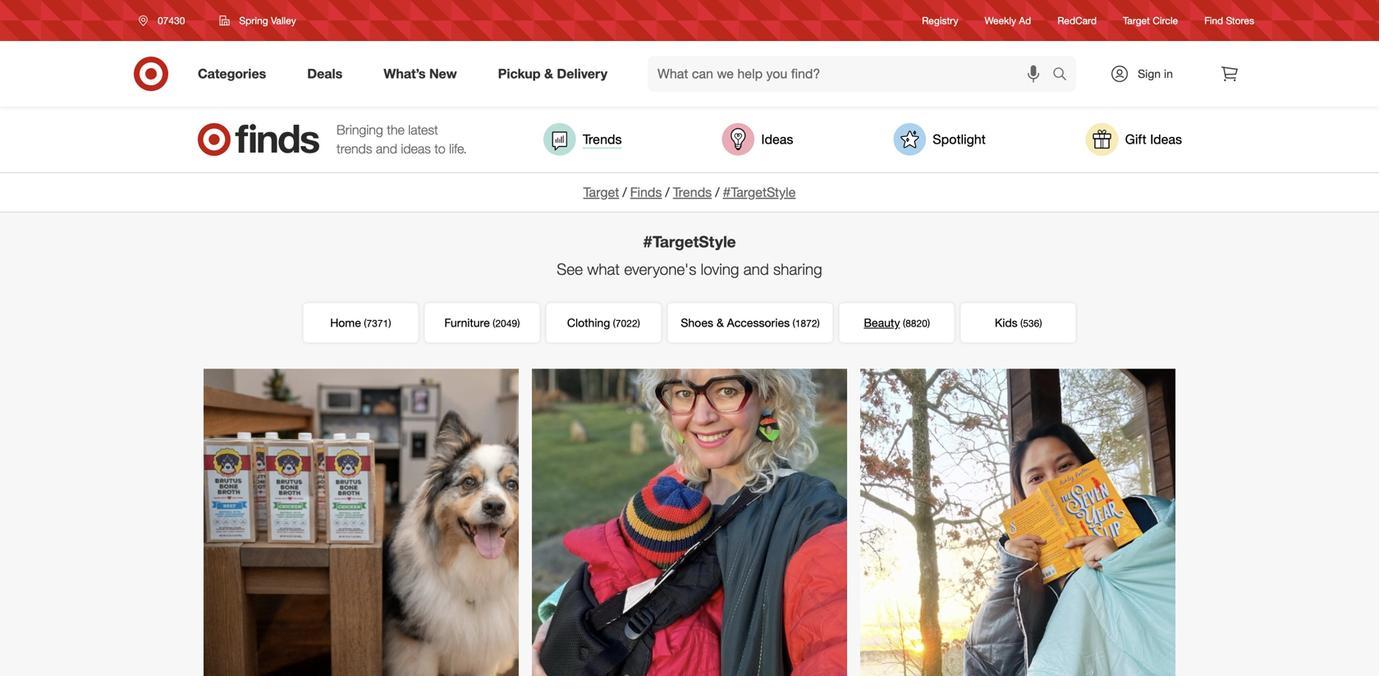 Task type: vqa. For each thing, say whether or not it's contained in the screenshot.


Task type: locate. For each thing, give the bounding box(es) containing it.
1 horizontal spatial ideas
[[1150, 131, 1182, 147]]

and inside bringing the latest trends and ideas to life.
[[376, 141, 397, 157]]

target left "finds" link
[[583, 184, 619, 200]]

& right pickup
[[544, 66, 553, 82]]

kids
[[995, 316, 1018, 330]]

& for accessories
[[717, 316, 724, 330]]

) inside home ( 7371 )
[[388, 317, 391, 330]]

ideas
[[401, 141, 431, 157]]

5 ( from the left
[[903, 317, 906, 330]]

0 horizontal spatial and
[[376, 141, 397, 157]]

( inside furniture ( 2049 )
[[493, 317, 495, 330]]

What can we help you find? suggestions appear below search field
[[648, 56, 1057, 92]]

) for clothing
[[637, 317, 640, 330]]

and right loving
[[744, 260, 769, 279]]

( right kids
[[1020, 317, 1023, 330]]

3 ) from the left
[[637, 317, 640, 330]]

pickup
[[498, 66, 541, 82]]

beauty ( 8820 )
[[864, 316, 930, 330]]

07430 button
[[128, 6, 202, 35]]

trends
[[583, 131, 622, 147], [673, 184, 712, 200]]

& right shoes
[[717, 316, 724, 330]]

1 ) from the left
[[388, 317, 391, 330]]

) right furniture
[[517, 317, 520, 330]]

536
[[1023, 317, 1039, 330]]

pickup & delivery link
[[484, 56, 628, 92]]

0 vertical spatial target
[[1123, 14, 1150, 27]]

1 horizontal spatial target
[[1123, 14, 1150, 27]]

0 vertical spatial trends
[[583, 131, 622, 147]]

6 ( from the left
[[1020, 317, 1023, 330]]

) right clothing
[[637, 317, 640, 330]]

shoes
[[681, 316, 713, 330]]

2 / from the left
[[665, 184, 670, 200]]

) for home
[[388, 317, 391, 330]]

spring valley button
[[209, 6, 307, 35]]

)
[[388, 317, 391, 330], [517, 317, 520, 330], [637, 317, 640, 330], [817, 317, 820, 330], [927, 317, 930, 330], [1039, 317, 1042, 330]]

) inside clothing ( 7022 )
[[637, 317, 640, 330]]

0 horizontal spatial ideas
[[761, 131, 793, 147]]

search button
[[1045, 56, 1084, 95]]

2 horizontal spatial /
[[715, 184, 720, 200]]

3 ( from the left
[[613, 317, 616, 330]]

#targetstyle down ideas link
[[723, 184, 796, 200]]

ideas
[[761, 131, 793, 147], [1150, 131, 1182, 147]]

bringing the latest trends and ideas to life.
[[337, 122, 467, 157]]

1872
[[795, 317, 817, 330]]

7371
[[367, 317, 388, 330]]

user image by @thesheffieldstylistician image
[[532, 369, 847, 676]]

/ left "finds" link
[[623, 184, 627, 200]]

valley
[[271, 14, 296, 27]]

0 vertical spatial trends link
[[543, 123, 622, 156]]

#targetstyle
[[723, 184, 796, 200], [643, 232, 736, 251]]

1 ( from the left
[[364, 317, 367, 330]]

gift ideas
[[1125, 131, 1182, 147]]

target left circle
[[1123, 14, 1150, 27]]

) right home
[[388, 317, 391, 330]]

to
[[435, 141, 446, 157]]

1 vertical spatial target
[[583, 184, 619, 200]]

07430
[[158, 14, 185, 27]]

( inside home ( 7371 )
[[364, 317, 367, 330]]

trends link
[[543, 123, 622, 156], [673, 184, 712, 200]]

1 horizontal spatial and
[[744, 260, 769, 279]]

( inside beauty ( 8820 )
[[903, 317, 906, 330]]

and for trends
[[376, 141, 397, 157]]

life.
[[449, 141, 467, 157]]

clothing
[[567, 316, 610, 330]]

stores
[[1226, 14, 1254, 27]]

what's new link
[[370, 56, 477, 92]]

/ right "finds" link
[[665, 184, 670, 200]]

4 ) from the left
[[817, 317, 820, 330]]

everyone's
[[624, 260, 696, 279]]

0 vertical spatial and
[[376, 141, 397, 157]]

0 horizontal spatial trends link
[[543, 123, 622, 156]]

home
[[330, 316, 361, 330]]

spring
[[239, 14, 268, 27]]

) inside furniture ( 2049 )
[[517, 317, 520, 330]]

1 vertical spatial &
[[717, 316, 724, 330]]

deals
[[307, 66, 343, 82]]

1 horizontal spatial trends link
[[673, 184, 712, 200]]

1 horizontal spatial /
[[665, 184, 670, 200]]

target link
[[583, 184, 619, 200]]

trends link right finds
[[673, 184, 712, 200]]

1 horizontal spatial &
[[717, 316, 724, 330]]

( right clothing
[[613, 317, 616, 330]]

0 horizontal spatial &
[[544, 66, 553, 82]]

and down the
[[376, 141, 397, 157]]

( for furniture
[[493, 317, 495, 330]]

trends up "target" link on the top of the page
[[583, 131, 622, 147]]

& for delivery
[[544, 66, 553, 82]]

ideas link
[[722, 123, 793, 156]]

0 horizontal spatial /
[[623, 184, 627, 200]]

and
[[376, 141, 397, 157], [744, 260, 769, 279]]

( inside clothing ( 7022 )
[[613, 317, 616, 330]]

#targetstyle up see what everyone's loving and sharing
[[643, 232, 736, 251]]

target
[[1123, 14, 1150, 27], [583, 184, 619, 200]]

categories link
[[184, 56, 287, 92]]

/ left the #targetstyle link
[[715, 184, 720, 200]]

ideas right gift
[[1150, 131, 1182, 147]]

0 horizontal spatial target
[[583, 184, 619, 200]]

( for beauty
[[903, 317, 906, 330]]

home ( 7371 )
[[330, 316, 391, 330]]

what
[[587, 260, 620, 279]]

( right furniture
[[493, 317, 495, 330]]

) right kids
[[1039, 317, 1042, 330]]

) inside kids ( 536 )
[[1039, 317, 1042, 330]]

2 ) from the left
[[517, 317, 520, 330]]

5 ) from the left
[[927, 317, 930, 330]]

( right beauty
[[903, 317, 906, 330]]

) right beauty
[[927, 317, 930, 330]]

clothing ( 7022 )
[[567, 316, 640, 330]]

4 ( from the left
[[793, 317, 795, 330]]

( inside kids ( 536 )
[[1020, 317, 1023, 330]]

sign in
[[1138, 66, 1173, 81]]

/
[[623, 184, 627, 200], [665, 184, 670, 200], [715, 184, 720, 200]]

0 vertical spatial #targetstyle
[[723, 184, 796, 200]]

trends right finds
[[673, 184, 712, 200]]

) inside beauty ( 8820 )
[[927, 317, 930, 330]]

( inside shoes & accessories ( 1872 )
[[793, 317, 795, 330]]

6 ) from the left
[[1039, 317, 1042, 330]]

ideas up the #targetstyle link
[[761, 131, 793, 147]]

weekly ad link
[[985, 13, 1031, 28]]

2 ideas from the left
[[1150, 131, 1182, 147]]

1 vertical spatial trends
[[673, 184, 712, 200]]

1 vertical spatial and
[[744, 260, 769, 279]]

7022
[[616, 317, 637, 330]]

bringing
[[337, 122, 383, 138]]

trends link up "target" link on the top of the page
[[543, 123, 622, 156]]

see what everyone's loving and sharing
[[557, 260, 822, 279]]

pickup & delivery
[[498, 66, 608, 82]]

0 vertical spatial &
[[544, 66, 553, 82]]

find
[[1204, 14, 1223, 27]]

sign in link
[[1096, 56, 1199, 92]]

target / finds / trends / #targetstyle
[[583, 184, 796, 200]]

( right accessories
[[793, 317, 795, 330]]

&
[[544, 66, 553, 82], [717, 316, 724, 330]]

target circle
[[1123, 14, 1178, 27]]

2 ( from the left
[[493, 317, 495, 330]]

(
[[364, 317, 367, 330], [493, 317, 495, 330], [613, 317, 616, 330], [793, 317, 795, 330], [903, 317, 906, 330], [1020, 317, 1023, 330]]

registry link
[[922, 13, 958, 28]]

what's
[[384, 66, 426, 82]]

) down sharing
[[817, 317, 820, 330]]

( right home
[[364, 317, 367, 330]]

0 horizontal spatial trends
[[583, 131, 622, 147]]

latest
[[408, 122, 438, 138]]



Task type: describe. For each thing, give the bounding box(es) containing it.
beauty
[[864, 316, 900, 330]]

search
[[1045, 67, 1084, 83]]

find stores link
[[1204, 13, 1254, 28]]

user image by @mapuamade image
[[860, 369, 1176, 676]]

spotlight link
[[893, 123, 986, 156]]

gift ideas link
[[1086, 123, 1182, 156]]

target finds image
[[197, 123, 320, 156]]

1 ideas from the left
[[761, 131, 793, 147]]

gift
[[1125, 131, 1147, 147]]

) for beauty
[[927, 317, 930, 330]]

( for home
[[364, 317, 367, 330]]

) for furniture
[[517, 317, 520, 330]]

kids ( 536 )
[[995, 316, 1042, 330]]

1 vertical spatial #targetstyle
[[643, 232, 736, 251]]

target for target circle
[[1123, 14, 1150, 27]]

deals link
[[293, 56, 363, 92]]

spotlight
[[933, 131, 986, 147]]

see
[[557, 260, 583, 279]]

new
[[429, 66, 457, 82]]

2049
[[495, 317, 517, 330]]

( for kids
[[1020, 317, 1023, 330]]

finds
[[630, 184, 662, 200]]

weekly ad
[[985, 14, 1031, 27]]

find stores
[[1204, 14, 1254, 27]]

3 / from the left
[[715, 184, 720, 200]]

trends
[[337, 141, 372, 157]]

spring valley
[[239, 14, 296, 27]]

categories
[[198, 66, 266, 82]]

) inside shoes & accessories ( 1872 )
[[817, 317, 820, 330]]

the
[[387, 122, 405, 138]]

target circle link
[[1123, 13, 1178, 28]]

accessories
[[727, 316, 790, 330]]

sharing
[[773, 260, 822, 279]]

furniture
[[444, 316, 490, 330]]

registry
[[922, 14, 958, 27]]

circle
[[1153, 14, 1178, 27]]

1 horizontal spatial trends
[[673, 184, 712, 200]]

redcard link
[[1058, 13, 1097, 28]]

ad
[[1019, 14, 1031, 27]]

target for target / finds / trends / #targetstyle
[[583, 184, 619, 200]]

and for loving
[[744, 260, 769, 279]]

what's new
[[384, 66, 457, 82]]

1 vertical spatial trends link
[[673, 184, 712, 200]]

delivery
[[557, 66, 608, 82]]

user image by @heisenaussie image
[[204, 369, 519, 676]]

finds link
[[630, 184, 662, 200]]

( for clothing
[[613, 317, 616, 330]]

) for kids
[[1039, 317, 1042, 330]]

in
[[1164, 66, 1173, 81]]

weekly
[[985, 14, 1016, 27]]

redcard
[[1058, 14, 1097, 27]]

8820
[[906, 317, 927, 330]]

shoes & accessories ( 1872 )
[[681, 316, 820, 330]]

sign
[[1138, 66, 1161, 81]]

1 / from the left
[[623, 184, 627, 200]]

furniture ( 2049 )
[[444, 316, 520, 330]]

#targetstyle link
[[723, 184, 796, 200]]

loving
[[701, 260, 739, 279]]



